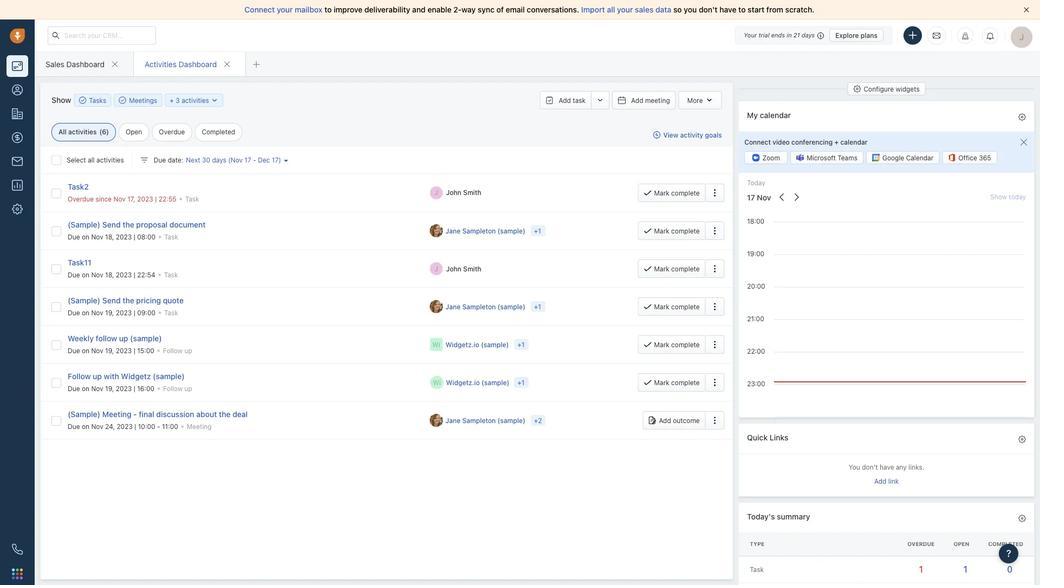 Task type: describe. For each thing, give the bounding box(es) containing it.
2 vertical spatial the
[[219, 410, 231, 419]]

2 horizontal spatial -
[[253, 156, 256, 164]]

1 to from the left
[[324, 5, 332, 14]]

0 vertical spatial (
[[99, 128, 102, 136]]

+1 for document
[[534, 227, 541, 235]]

2023 right 17,
[[137, 195, 153, 203]]

scratch.
[[785, 5, 814, 14]]

task2
[[68, 182, 89, 191]]

widgets
[[896, 85, 920, 93]]

up left with
[[93, 372, 102, 381]]

meeting
[[645, 96, 670, 104]]

1 mark complete button from the top
[[638, 184, 705, 202]]

link
[[888, 477, 899, 485]]

google calendar button
[[866, 151, 939, 164]]

19, for up
[[105, 385, 114, 392]]

explore plans link
[[829, 29, 884, 42]]

connect your mailbox link
[[245, 5, 324, 14]]

mark for widgetz
[[654, 379, 669, 386]]

due on nov 19, 2023 | 15:00
[[68, 347, 154, 354]]

add outcome button
[[643, 411, 705, 430]]

0
[[1007, 564, 1013, 574]]

1 horizontal spatial meeting
[[187, 423, 212, 430]]

1 horizontal spatial don't
[[862, 463, 878, 471]]

0 vertical spatial )
[[106, 128, 109, 136]]

microsoft teams
[[807, 154, 857, 161]]

on for (sample) send the proposal document
[[82, 233, 89, 241]]

3
[[176, 96, 180, 104]]

2023 for proposal
[[116, 233, 132, 241]]

complete for widgetz
[[671, 379, 700, 386]]

my
[[747, 111, 758, 120]]

configure widgets
[[864, 85, 920, 93]]

(sample) send the proposal document
[[68, 220, 206, 229]]

| left "22:55"
[[155, 195, 157, 203]]

the for pricing
[[123, 296, 134, 305]]

way
[[462, 5, 476, 14]]

23:00
[[747, 380, 765, 388]]

21:00
[[747, 315, 764, 323]]

activities for 3
[[182, 96, 209, 104]]

up right follow
[[119, 334, 128, 343]]

2 to from the left
[[738, 5, 746, 14]]

of
[[496, 5, 504, 14]]

calendar
[[906, 154, 934, 161]]

+2
[[534, 417, 542, 424]]

0 horizontal spatial all
[[88, 156, 95, 164]]

2023 for final
[[117, 423, 133, 430]]

import
[[581, 5, 605, 14]]

add outcome
[[659, 417, 700, 424]]

follow up with widgetz (sample)
[[68, 372, 185, 381]]

(sample) for (sample) send the pricing quote
[[68, 296, 100, 305]]

add for add link
[[874, 477, 886, 485]]

(sample) for (sample) meeting - final discussion about the deal
[[68, 410, 100, 419]]

(sample) send the pricing quote
[[68, 296, 184, 305]]

jane sampleton (sample) for (sample) send the pricing quote
[[446, 303, 525, 310]]

task down "type"
[[750, 566, 764, 573]]

due on nov 18, 2023 | 08:00
[[68, 233, 156, 241]]

1 vertical spatial days
[[212, 156, 226, 164]]

today's summary
[[747, 512, 810, 521]]

teams
[[838, 154, 857, 161]]

wi for follow up with widgetz (sample)
[[433, 379, 441, 386]]

jane sampleton (sample) link for (sample) meeting - final discussion about the deal
[[446, 416, 526, 425]]

mark for (sample)
[[654, 341, 669, 348]]

6
[[102, 128, 106, 136]]

1 vertical spatial -
[[133, 410, 137, 419]]

19, for follow
[[105, 347, 114, 354]]

add link
[[874, 477, 899, 485]]

follow up with widgetz (sample) link
[[68, 372, 185, 381]]

j for task2
[[435, 189, 438, 196]]

+ 3 activities button
[[165, 94, 223, 107]]

sampleton for (sample) send the proposal document
[[462, 227, 496, 235]]

+ 3 activities
[[170, 96, 209, 104]]

2 vertical spatial overdue
[[907, 541, 935, 547]]

on for weekly follow up (sample)
[[82, 347, 89, 354]]

outcome
[[673, 417, 700, 424]]

due for weekly follow up (sample)
[[68, 347, 80, 354]]

nov for follow up with widgetz (sample)
[[91, 385, 103, 392]]

my calendar
[[747, 111, 791, 120]]

jane sampleton (sample) for (sample) send the proposal document
[[446, 227, 525, 235]]

smith for task2
[[463, 189, 481, 196]]

1 vertical spatial +
[[834, 138, 839, 146]]

you
[[684, 5, 697, 14]]

mark complete button for (sample)
[[638, 335, 705, 354]]

21
[[794, 32, 800, 39]]

16:00
[[137, 385, 154, 392]]

google calendar
[[882, 154, 934, 161]]

add meeting button
[[612, 91, 676, 109]]

view activity goals link
[[653, 130, 722, 140]]

task2 link
[[68, 182, 89, 191]]

quote
[[163, 296, 184, 305]]

connect video conferencing + calendar
[[744, 138, 868, 146]]

0 horizontal spatial open
[[126, 128, 142, 136]]

today
[[747, 179, 765, 187]]

10:00
[[138, 423, 155, 430]]

3 mark from the top
[[654, 265, 669, 272]]

links
[[770, 433, 788, 442]]

2 1 link from the left
[[964, 564, 968, 574]]

365
[[979, 154, 991, 161]]

0 horizontal spatial don't
[[699, 5, 718, 14]]

configure
[[864, 85, 894, 93]]

on for follow up with widgetz (sample)
[[82, 385, 89, 392]]

nov down the today
[[757, 193, 771, 202]]

task
[[573, 96, 586, 104]]

complete for pricing
[[671, 303, 700, 310]]

activity
[[680, 131, 703, 139]]

sampleton for (sample) send the pricing quote
[[462, 303, 496, 310]]

john smith for task11
[[446, 265, 481, 272]]

office 365
[[958, 154, 991, 161]]

task11 link
[[68, 258, 91, 267]]

1 horizontal spatial all
[[607, 5, 615, 14]]

send for pricing
[[102, 296, 121, 305]]

sales dashboard
[[46, 60, 105, 69]]

mark complete for proposal
[[654, 227, 700, 235]]

due for task11
[[68, 271, 80, 279]]

google
[[882, 154, 904, 161]]

so
[[673, 5, 682, 14]]

1 horizontal spatial -
[[157, 423, 160, 430]]

links.
[[909, 463, 924, 471]]

1 vertical spatial calendar
[[840, 138, 868, 146]]

in
[[787, 32, 792, 39]]

mark complete for pricing
[[654, 303, 700, 310]]

(sample) send the pricing quote link
[[68, 296, 184, 305]]

wi button
[[430, 375, 444, 389]]

22:00
[[747, 348, 765, 355]]

2023 for widgetz
[[116, 385, 132, 392]]

plans
[[861, 31, 878, 39]]

due for (sample) send the proposal document
[[68, 233, 80, 241]]

show
[[51, 96, 71, 105]]

follow up for weekly follow up (sample)
[[163, 347, 192, 354]]

1 horizontal spatial have
[[880, 463, 894, 471]]

2-
[[453, 5, 462, 14]]

office 365 button
[[942, 151, 997, 164]]

1 horizontal spatial days
[[802, 32, 815, 39]]

1 vertical spatial )
[[279, 156, 281, 164]]

11:00
[[162, 423, 178, 430]]

nov for (sample) meeting - final discussion about the deal
[[91, 423, 103, 430]]

trial
[[759, 32, 770, 39]]

wi widgetz.io (sample) for weekly follow up (sample)
[[432, 341, 509, 348]]

add task button
[[540, 91, 591, 109]]

smith for task11
[[463, 265, 481, 272]]

with
[[104, 372, 119, 381]]

1 complete from the top
[[671, 189, 700, 197]]

Search your CRM... text field
[[48, 26, 156, 45]]

the for proposal
[[123, 220, 134, 229]]

1 horizontal spatial open
[[954, 541, 969, 547]]

2 horizontal spatial 17
[[747, 193, 755, 202]]

widgetz.io for follow up with widgetz (sample)
[[446, 379, 480, 386]]

17 nov
[[747, 193, 771, 202]]

1 horizontal spatial (
[[228, 156, 231, 164]]

widgetz.io (sample) link for follow up with widgetz (sample)
[[446, 378, 509, 387]]

john smith for task2
[[446, 189, 481, 196]]

conferencing
[[791, 138, 833, 146]]

start
[[748, 5, 764, 14]]

task for (sample) send the pricing quote
[[164, 309, 178, 316]]

mark complete button for proposal
[[638, 222, 705, 240]]

follow for weekly follow up (sample)
[[163, 347, 183, 354]]

task for task11
[[164, 271, 178, 279]]

3 mark complete from the top
[[654, 265, 700, 272]]

1 1 link from the left
[[919, 564, 923, 574]]

from
[[766, 5, 783, 14]]

jane for (sample) send the pricing quote
[[446, 303, 461, 310]]

2023 for (sample)
[[116, 347, 132, 354]]

your
[[744, 32, 757, 39]]

more
[[687, 96, 703, 104]]



Task type: vqa. For each thing, say whether or not it's contained in the screenshot.
Task associated with (Sample) Send the proposal document
yes



Task type: locate. For each thing, give the bounding box(es) containing it.
1 vertical spatial (
[[228, 156, 231, 164]]

18, up (sample) send the pricing quote
[[105, 271, 114, 279]]

1 vertical spatial completed
[[988, 541, 1023, 547]]

1 vertical spatial meeting
[[187, 423, 212, 430]]

next
[[186, 156, 200, 164]]

1 j from the top
[[435, 189, 438, 196]]

1 vertical spatial john
[[446, 265, 461, 272]]

1 mark from the top
[[654, 189, 669, 197]]

wi widgetz.io (sample) for follow up with widgetz (sample)
[[433, 379, 509, 386]]

on for (sample) meeting - final discussion about the deal
[[82, 423, 89, 430]]

on for task11
[[82, 271, 89, 279]]

0 vertical spatial have
[[720, 5, 736, 14]]

0 horizontal spatial have
[[720, 5, 736, 14]]

nov up task11 link
[[91, 233, 103, 241]]

mark complete button for widgetz
[[638, 373, 705, 392]]

0 vertical spatial don't
[[699, 5, 718, 14]]

completed up 0
[[988, 541, 1023, 547]]

2 mark complete button from the top
[[638, 222, 705, 240]]

add for add task
[[559, 96, 571, 104]]

0 link
[[1007, 564, 1013, 574]]

- left dec
[[253, 156, 256, 164]]

| for final
[[135, 423, 136, 430]]

0 vertical spatial open
[[126, 128, 142, 136]]

mark for proposal
[[654, 227, 669, 235]]

) up select all activities
[[106, 128, 109, 136]]

deal
[[233, 410, 248, 419]]

1 jane from the top
[[446, 227, 461, 235]]

dashboard for activities dashboard
[[179, 60, 217, 69]]

due for (sample) send the pricing quote
[[68, 309, 80, 316]]

2 john smith from the top
[[446, 265, 481, 272]]

2 vertical spatial 19,
[[105, 385, 114, 392]]

2 jane sampleton (sample) from the top
[[446, 303, 525, 310]]

0 horizontal spatial 17
[[245, 156, 251, 164]]

john for task11
[[446, 265, 461, 272]]

to left start
[[738, 5, 746, 14]]

jane for (sample) meeting - final discussion about the deal
[[446, 417, 461, 424]]

0 vertical spatial the
[[123, 220, 134, 229]]

freshworks switcher image
[[12, 568, 23, 579]]

3 (sample) from the top
[[68, 410, 100, 419]]

on for (sample) send the pricing quote
[[82, 309, 89, 316]]

0 vertical spatial meeting
[[102, 410, 131, 419]]

due for (sample) meeting - final discussion about the deal
[[68, 423, 80, 430]]

(sample) for (sample) send the proposal document
[[68, 220, 100, 229]]

proposal
[[136, 220, 167, 229]]

18, for task11
[[105, 271, 114, 279]]

2 vertical spatial jane sampleton (sample)
[[446, 417, 525, 424]]

down image
[[211, 97, 218, 104]]

due date:
[[154, 156, 183, 164]]

2 dashboard from the left
[[179, 60, 217, 69]]

sync
[[478, 5, 494, 14]]

0 vertical spatial widgetz.io (sample) link
[[446, 340, 509, 349]]

final
[[139, 410, 154, 419]]

+1 for quote
[[534, 303, 541, 310]]

ends
[[771, 32, 785, 39]]

1 jane sampleton (sample) from the top
[[446, 227, 525, 235]]

sampleton for (sample) meeting - final discussion about the deal
[[462, 417, 496, 424]]

activities inside button
[[182, 96, 209, 104]]

3 mark complete button from the top
[[638, 259, 705, 278]]

all activities ( 6 )
[[59, 128, 109, 136]]

4 mark from the top
[[654, 303, 669, 310]]

0 vertical spatial all
[[607, 5, 615, 14]]

5 mark complete button from the top
[[638, 335, 705, 354]]

( right 30
[[228, 156, 231, 164]]

6 mark complete from the top
[[654, 379, 700, 386]]

| left 16:00
[[134, 385, 135, 392]]

17,
[[127, 195, 135, 203]]

0 vertical spatial calendar
[[760, 111, 791, 120]]

1 link
[[919, 564, 923, 574], [964, 564, 968, 574]]

2023
[[137, 195, 153, 203], [116, 233, 132, 241], [116, 271, 132, 279], [116, 309, 132, 316], [116, 347, 132, 354], [116, 385, 132, 392], [117, 423, 133, 430]]

2023 for pricing
[[116, 309, 132, 316]]

0 vertical spatial jane
[[446, 227, 461, 235]]

17 right dec
[[272, 156, 279, 164]]

on left 24,
[[82, 423, 89, 430]]

1 1 from the left
[[919, 564, 923, 574]]

1 horizontal spatial 1
[[964, 564, 968, 574]]

up up the discussion
[[185, 385, 192, 392]]

dec
[[258, 156, 270, 164]]

19, down (sample) send the pricing quote
[[105, 309, 114, 316]]

0 horizontal spatial connect
[[245, 5, 275, 14]]

1 on from the top
[[82, 233, 89, 241]]

+ up the 'microsoft teams'
[[834, 138, 839, 146]]

days right 30
[[212, 156, 226, 164]]

calendar right the my
[[760, 111, 791, 120]]

4 mark complete button from the top
[[638, 297, 705, 316]]

5 on from the top
[[82, 385, 89, 392]]

complete for proposal
[[671, 227, 700, 235]]

nov for weekly follow up (sample)
[[91, 347, 103, 354]]

0 horizontal spatial 1 link
[[919, 564, 923, 574]]

select all activities
[[67, 156, 124, 164]]

meeting
[[102, 410, 131, 419], [187, 423, 212, 430]]

send for proposal
[[102, 220, 121, 229]]

dashboard right sales
[[66, 60, 105, 69]]

0 horizontal spatial to
[[324, 5, 332, 14]]

22:55
[[159, 195, 176, 203]]

2 vertical spatial sampleton
[[462, 417, 496, 424]]

- left 11:00
[[157, 423, 160, 430]]

| left 10:00
[[135, 423, 136, 430]]

your left sales
[[617, 5, 633, 14]]

+ inside button
[[170, 96, 174, 104]]

on down task11
[[82, 271, 89, 279]]

3 sampleton from the top
[[462, 417, 496, 424]]

6 complete from the top
[[671, 379, 700, 386]]

3 jane sampleton (sample) link from the top
[[446, 416, 526, 425]]

have left start
[[720, 5, 736, 14]]

1 vertical spatial send
[[102, 296, 121, 305]]

1 vertical spatial jane sampleton (sample)
[[446, 303, 525, 310]]

widgetz.io for weekly follow up (sample)
[[446, 341, 479, 348]]

send up "due on nov 19, 2023 | 09:00"
[[102, 296, 121, 305]]

1 horizontal spatial dashboard
[[179, 60, 217, 69]]

mark complete
[[654, 189, 700, 197], [654, 227, 700, 235], [654, 265, 700, 272], [654, 303, 700, 310], [654, 341, 700, 348], [654, 379, 700, 386]]

mark complete for (sample)
[[654, 341, 700, 348]]

( up select all activities
[[99, 128, 102, 136]]

0 vertical spatial connect
[[245, 5, 275, 14]]

| for widgetz
[[134, 385, 135, 392]]

complete
[[671, 189, 700, 197], [671, 227, 700, 235], [671, 265, 700, 272], [671, 303, 700, 310], [671, 341, 700, 348], [671, 379, 700, 386]]

j
[[435, 189, 438, 196], [435, 265, 438, 272]]

meetings
[[129, 96, 157, 104]]

0 vertical spatial 19,
[[105, 309, 114, 316]]

completed up 30
[[202, 128, 235, 136]]

nov for (sample) send the pricing quote
[[91, 309, 103, 316]]

2 jane sampleton (sample) link from the top
[[446, 302, 526, 311]]

17 down the today
[[747, 193, 755, 202]]

select
[[67, 156, 86, 164]]

1 vertical spatial 19,
[[105, 347, 114, 354]]

1 vertical spatial wi
[[433, 379, 441, 386]]

wi for weekly follow up (sample)
[[432, 341, 440, 348]]

follow for follow up with widgetz (sample)
[[163, 385, 183, 392]]

0 vertical spatial 18,
[[105, 233, 114, 241]]

1 john from the top
[[446, 189, 461, 196]]

1 vertical spatial follow up
[[163, 385, 192, 392]]

0 vertical spatial john smith
[[446, 189, 481, 196]]

task right 22:54
[[164, 271, 178, 279]]

1 sampleton from the top
[[462, 227, 496, 235]]

office
[[958, 154, 977, 161]]

connect left mailbox
[[245, 5, 275, 14]]

0 vertical spatial follow
[[163, 347, 183, 354]]

connect up zoom button on the right top of the page
[[744, 138, 771, 146]]

18:00
[[747, 218, 764, 225]]

microsoft
[[807, 154, 836, 161]]

phone element
[[7, 538, 28, 560]]

sales
[[635, 5, 653, 14]]

2 your from the left
[[617, 5, 633, 14]]

+ left "3"
[[170, 96, 174, 104]]

jane sampleton (sample) link
[[446, 226, 526, 235], [446, 302, 526, 311], [446, 416, 526, 425]]

)
[[106, 128, 109, 136], [279, 156, 281, 164]]

|
[[155, 195, 157, 203], [134, 233, 135, 241], [134, 271, 135, 279], [134, 309, 135, 316], [134, 347, 135, 354], [134, 385, 135, 392], [135, 423, 136, 430]]

jane sampleton (sample) link for (sample) send the pricing quote
[[446, 302, 526, 311]]

1 dashboard from the left
[[66, 60, 105, 69]]

jane sampleton (sample) link for (sample) send the proposal document
[[446, 226, 526, 235]]

5 complete from the top
[[671, 341, 700, 348]]

up
[[119, 334, 128, 343], [184, 347, 192, 354], [93, 372, 102, 381], [185, 385, 192, 392]]

meeting down about
[[187, 423, 212, 430]]

on up weekly
[[82, 309, 89, 316]]

follow left with
[[68, 372, 91, 381]]

and
[[412, 5, 426, 14]]

meeting up due on nov 24, 2023 | 10:00 - 11:00
[[102, 410, 131, 419]]

3 jane from the top
[[446, 417, 461, 424]]

conversations.
[[527, 5, 579, 14]]

have up add link
[[880, 463, 894, 471]]

2023 down (sample) send the pricing quote
[[116, 309, 132, 316]]

5 mark complete from the top
[[654, 341, 700, 348]]

0 horizontal spatial overdue
[[68, 195, 94, 203]]

due for follow up with widgetz (sample)
[[68, 385, 80, 392]]

2 vertical spatial (sample)
[[68, 410, 100, 419]]

5 mark from the top
[[654, 341, 669, 348]]

nov for task11
[[91, 271, 103, 279]]

activities for all
[[96, 156, 124, 164]]

| for proposal
[[134, 233, 135, 241]]

follow up the discussion
[[163, 385, 183, 392]]

1 (sample) from the top
[[68, 220, 100, 229]]

phone image
[[12, 544, 23, 555]]

dashboard up + 3 activities link
[[179, 60, 217, 69]]

to right mailbox
[[324, 5, 332, 14]]

j for task11
[[435, 265, 438, 272]]

add inside button
[[559, 96, 571, 104]]

1
[[919, 564, 923, 574], [964, 564, 968, 574]]

activities down 6
[[96, 156, 124, 164]]

all right select
[[88, 156, 95, 164]]

john
[[446, 189, 461, 196], [446, 265, 461, 272]]

discussion
[[156, 410, 194, 419]]

follow up right 15:00
[[163, 347, 192, 354]]

explore plans
[[835, 31, 878, 39]]

2023 left 22:54
[[116, 271, 132, 279]]

1 horizontal spatial 17
[[272, 156, 279, 164]]

all
[[59, 128, 67, 136]]

2 1 from the left
[[964, 564, 968, 574]]

the up due on nov 18, 2023 | 08:00
[[123, 220, 134, 229]]

on up task11 link
[[82, 233, 89, 241]]

6 on from the top
[[82, 423, 89, 430]]

nov down task11 link
[[91, 271, 103, 279]]

john smith
[[446, 189, 481, 196], [446, 265, 481, 272]]

you
[[849, 463, 860, 471]]

22:54
[[137, 271, 155, 279]]

2023 down follow up with widgetz (sample)
[[116, 385, 132, 392]]

2 john from the top
[[446, 265, 461, 272]]

0 horizontal spatial meeting
[[102, 410, 131, 419]]

activities right all
[[68, 128, 97, 136]]

18, down (sample) send the proposal document link
[[105, 233, 114, 241]]

complete for (sample)
[[671, 341, 700, 348]]

about
[[196, 410, 217, 419]]

the left pricing
[[123, 296, 134, 305]]

0 vertical spatial activities
[[182, 96, 209, 104]]

add task
[[559, 96, 586, 104]]

0 horizontal spatial )
[[106, 128, 109, 136]]

2 vertical spatial jane sampleton (sample) link
[[446, 416, 526, 425]]

the
[[123, 220, 134, 229], [123, 296, 134, 305], [219, 410, 231, 419]]

all right import
[[607, 5, 615, 14]]

1 mark complete from the top
[[654, 189, 700, 197]]

1 vertical spatial j
[[435, 265, 438, 272]]

1 vertical spatial the
[[123, 296, 134, 305]]

follow
[[96, 334, 117, 343]]

1 jane sampleton (sample) link from the top
[[446, 226, 526, 235]]

task down quote
[[164, 309, 178, 316]]

2023 down (sample) send the proposal document link
[[116, 233, 132, 241]]

enable
[[428, 5, 452, 14]]

1 vertical spatial activities
[[68, 128, 97, 136]]

1 smith from the top
[[463, 189, 481, 196]]

0 horizontal spatial 1
[[919, 564, 923, 574]]

0 vertical spatial completed
[[202, 128, 235, 136]]

| for (sample)
[[134, 347, 135, 354]]

3 on from the top
[[82, 309, 89, 316]]

) right dec
[[279, 156, 281, 164]]

(sample) send the proposal document link
[[68, 220, 206, 229]]

pricing
[[136, 296, 161, 305]]

1 horizontal spatial your
[[617, 5, 633, 14]]

- left final
[[133, 410, 137, 419]]

0 horizontal spatial -
[[133, 410, 137, 419]]

2 mark complete from the top
[[654, 227, 700, 235]]

on down weekly
[[82, 347, 89, 354]]

(sample) down due on nov 19, 2023 | 16:00
[[68, 410, 100, 419]]

4 on from the top
[[82, 347, 89, 354]]

task down document
[[164, 233, 178, 241]]

4 complete from the top
[[671, 303, 700, 310]]

what's new image
[[962, 32, 969, 40]]

tasks
[[89, 96, 106, 104]]

(sample) up due on nov 18, 2023 | 08:00
[[68, 220, 100, 229]]

jane for (sample) send the proposal document
[[446, 227, 461, 235]]

to
[[324, 5, 332, 14], [738, 5, 746, 14]]

0 vertical spatial wi widgetz.io (sample)
[[432, 341, 509, 348]]

due on nov 19, 2023 | 16:00
[[68, 385, 154, 392]]

1 vertical spatial follow
[[68, 372, 91, 381]]

0 vertical spatial +
[[170, 96, 174, 104]]

on down follow up with widgetz (sample) link
[[82, 385, 89, 392]]

jane
[[446, 227, 461, 235], [446, 303, 461, 310], [446, 417, 461, 424]]

jane sampleton (sample) for (sample) meeting - final discussion about the deal
[[446, 417, 525, 424]]

dashboard for sales dashboard
[[66, 60, 105, 69]]

activities right "3"
[[182, 96, 209, 104]]

1 horizontal spatial to
[[738, 5, 746, 14]]

2 complete from the top
[[671, 227, 700, 235]]

completed
[[202, 128, 235, 136], [988, 541, 1023, 547]]

nov up follow
[[91, 309, 103, 316]]

2 (sample) from the top
[[68, 296, 100, 305]]

0 vertical spatial (sample)
[[68, 220, 100, 229]]

4 mark complete from the top
[[654, 303, 700, 310]]

follow
[[163, 347, 183, 354], [68, 372, 91, 381], [163, 385, 183, 392]]

microsoft teams button
[[790, 151, 863, 164]]

0 vertical spatial widgetz.io
[[446, 341, 479, 348]]

0 vertical spatial john
[[446, 189, 461, 196]]

3 jane sampleton (sample) from the top
[[446, 417, 525, 424]]

0 vertical spatial jane sampleton (sample)
[[446, 227, 525, 235]]

task for (sample) send the proposal document
[[164, 233, 178, 241]]

have
[[720, 5, 736, 14], [880, 463, 894, 471]]

2 vertical spatial jane
[[446, 417, 461, 424]]

video
[[773, 138, 790, 146]]

0 horizontal spatial calendar
[[760, 111, 791, 120]]

17 left dec
[[245, 156, 251, 164]]

| left 15:00
[[134, 347, 135, 354]]

john for task2
[[446, 189, 461, 196]]

add left outcome
[[659, 417, 671, 424]]

sales
[[46, 60, 64, 69]]

2 18, from the top
[[105, 271, 114, 279]]

widgetz.io (sample) link
[[446, 340, 509, 349], [446, 378, 509, 387]]

18, for (sample) send the proposal document
[[105, 233, 114, 241]]

add for add meeting
[[631, 96, 643, 104]]

0 horizontal spatial +
[[170, 96, 174, 104]]

1 vertical spatial connect
[[744, 138, 771, 146]]

nov down follow up with widgetz (sample) link
[[91, 385, 103, 392]]

send
[[102, 220, 121, 229], [102, 296, 121, 305]]

6 mark from the top
[[654, 379, 669, 386]]

0 vertical spatial wi
[[432, 341, 440, 348]]

1 18, from the top
[[105, 233, 114, 241]]

weekly
[[68, 334, 94, 343]]

| left 09:00
[[134, 309, 135, 316]]

1 vertical spatial widgetz.io (sample) link
[[446, 378, 509, 387]]

next 30 days ( nov 17 - dec 17 )
[[186, 156, 281, 164]]

1 vertical spatial john smith
[[446, 265, 481, 272]]

3 19, from the top
[[105, 385, 114, 392]]

1 send from the top
[[102, 220, 121, 229]]

0 horizontal spatial days
[[212, 156, 226, 164]]

1 horizontal spatial 1 link
[[964, 564, 968, 574]]

0 vertical spatial follow up
[[163, 347, 192, 354]]

add left meeting
[[631, 96, 643, 104]]

2 sampleton from the top
[[462, 303, 496, 310]]

2023 right 24,
[[117, 423, 133, 430]]

1 horizontal spatial overdue
[[159, 128, 185, 136]]

1 vertical spatial wi widgetz.io (sample)
[[433, 379, 509, 386]]

1 19, from the top
[[105, 309, 114, 316]]

nov left 24,
[[91, 423, 103, 430]]

document
[[169, 220, 206, 229]]

nov down follow
[[91, 347, 103, 354]]

1 horizontal spatial )
[[279, 156, 281, 164]]

any
[[896, 463, 907, 471]]

1 vertical spatial don't
[[862, 463, 878, 471]]

overdue since nov 17, 2023 | 22:55
[[68, 195, 176, 203]]

connect for connect video conferencing + calendar
[[744, 138, 771, 146]]

1 vertical spatial have
[[880, 463, 894, 471]]

due on nov 19, 2023 | 09:00
[[68, 309, 155, 316]]

0 vertical spatial -
[[253, 156, 256, 164]]

2 j from the top
[[435, 265, 438, 272]]

type
[[750, 541, 765, 547]]

widgetz.io (sample) link for weekly follow up (sample)
[[446, 340, 509, 349]]

2 smith from the top
[[463, 265, 481, 272]]

follow up up the discussion
[[163, 385, 192, 392]]

1 your from the left
[[277, 5, 293, 14]]

add left "link"
[[874, 477, 886, 485]]

mark complete button for pricing
[[638, 297, 705, 316]]

19, down follow
[[105, 347, 114, 354]]

0 vertical spatial smith
[[463, 189, 481, 196]]

add left task at the top of the page
[[559, 96, 571, 104]]

send up due on nov 18, 2023 | 08:00
[[102, 220, 121, 229]]

nov left 17,
[[114, 195, 126, 203]]

add for add outcome
[[659, 417, 671, 424]]

task right "22:55"
[[185, 195, 199, 203]]

1 vertical spatial 18,
[[105, 271, 114, 279]]

activities
[[182, 96, 209, 104], [68, 128, 97, 136], [96, 156, 124, 164]]

| left 08:00
[[134, 233, 135, 241]]

1 vertical spatial open
[[954, 541, 969, 547]]

send email image
[[933, 31, 940, 40]]

0 horizontal spatial dashboard
[[66, 60, 105, 69]]

2 on from the top
[[82, 271, 89, 279]]

due on nov 24, 2023 | 10:00 - 11:00
[[68, 423, 178, 430]]

6 mark complete button from the top
[[638, 373, 705, 392]]

days right 21
[[802, 32, 815, 39]]

(sample) meeting - final discussion about the deal link
[[68, 410, 248, 419]]

1 vertical spatial (sample)
[[68, 296, 100, 305]]

nov for (sample) send the proposal document
[[91, 233, 103, 241]]

1 vertical spatial jane
[[446, 303, 461, 310]]

(sample) up "due on nov 19, 2023 | 09:00"
[[68, 296, 100, 305]]

1 horizontal spatial calendar
[[840, 138, 868, 146]]

+1 for (sample)
[[517, 379, 525, 386]]

widgetz
[[121, 372, 151, 381]]

20:00
[[747, 283, 765, 290]]

the left the deal
[[219, 410, 231, 419]]

19, for send
[[105, 309, 114, 316]]

follow right 15:00
[[163, 347, 183, 354]]

task for task2
[[185, 195, 199, 203]]

| for pricing
[[134, 309, 135, 316]]

1 john smith from the top
[[446, 189, 481, 196]]

mark for pricing
[[654, 303, 669, 310]]

mark complete for widgetz
[[654, 379, 700, 386]]

3 complete from the top
[[671, 265, 700, 272]]

up right 15:00
[[184, 347, 192, 354]]

task11
[[68, 258, 91, 267]]

19, down with
[[105, 385, 114, 392]]

0 vertical spatial days
[[802, 32, 815, 39]]

2 vertical spatial follow
[[163, 385, 183, 392]]

overdue
[[159, 128, 185, 136], [68, 195, 94, 203], [907, 541, 935, 547]]

| left 22:54
[[134, 271, 135, 279]]

connect
[[245, 5, 275, 14], [744, 138, 771, 146]]

you don't have any links.
[[849, 463, 924, 471]]

1 vertical spatial all
[[88, 156, 95, 164]]

explore
[[835, 31, 859, 39]]

2 19, from the top
[[105, 347, 114, 354]]

quick links
[[747, 433, 788, 442]]

2 vertical spatial activities
[[96, 156, 124, 164]]

2 mark from the top
[[654, 227, 669, 235]]

nov left dec
[[231, 156, 243, 164]]

view activity goals
[[663, 131, 722, 139]]

2 send from the top
[[102, 296, 121, 305]]

+ 3 activities link
[[170, 95, 218, 105]]

0 vertical spatial send
[[102, 220, 121, 229]]

calendar up teams
[[840, 138, 868, 146]]

1 for second 1 link from the right
[[919, 564, 923, 574]]

your
[[277, 5, 293, 14], [617, 5, 633, 14]]

follow up for follow up with widgetz (sample)
[[163, 385, 192, 392]]

1 for 2nd 1 link from left
[[964, 564, 968, 574]]

completed for overdue
[[202, 128, 235, 136]]

2023 down weekly follow up (sample) link at the left bottom of the page
[[116, 347, 132, 354]]

don't
[[699, 5, 718, 14], [862, 463, 878, 471]]

0 horizontal spatial (
[[99, 128, 102, 136]]

close image
[[1024, 7, 1029, 12]]

your left mailbox
[[277, 5, 293, 14]]

1 vertical spatial widgetz.io
[[446, 379, 480, 386]]

0 horizontal spatial completed
[[202, 128, 235, 136]]

(sample)
[[498, 227, 525, 235], [498, 303, 525, 310], [130, 334, 162, 343], [481, 341, 509, 348], [153, 372, 185, 381], [482, 379, 509, 386], [498, 417, 525, 424]]

1 vertical spatial overdue
[[68, 195, 94, 203]]

completed for open
[[988, 541, 1023, 547]]

on
[[82, 233, 89, 241], [82, 271, 89, 279], [82, 309, 89, 316], [82, 347, 89, 354], [82, 385, 89, 392], [82, 423, 89, 430]]

2 jane from the top
[[446, 303, 461, 310]]



